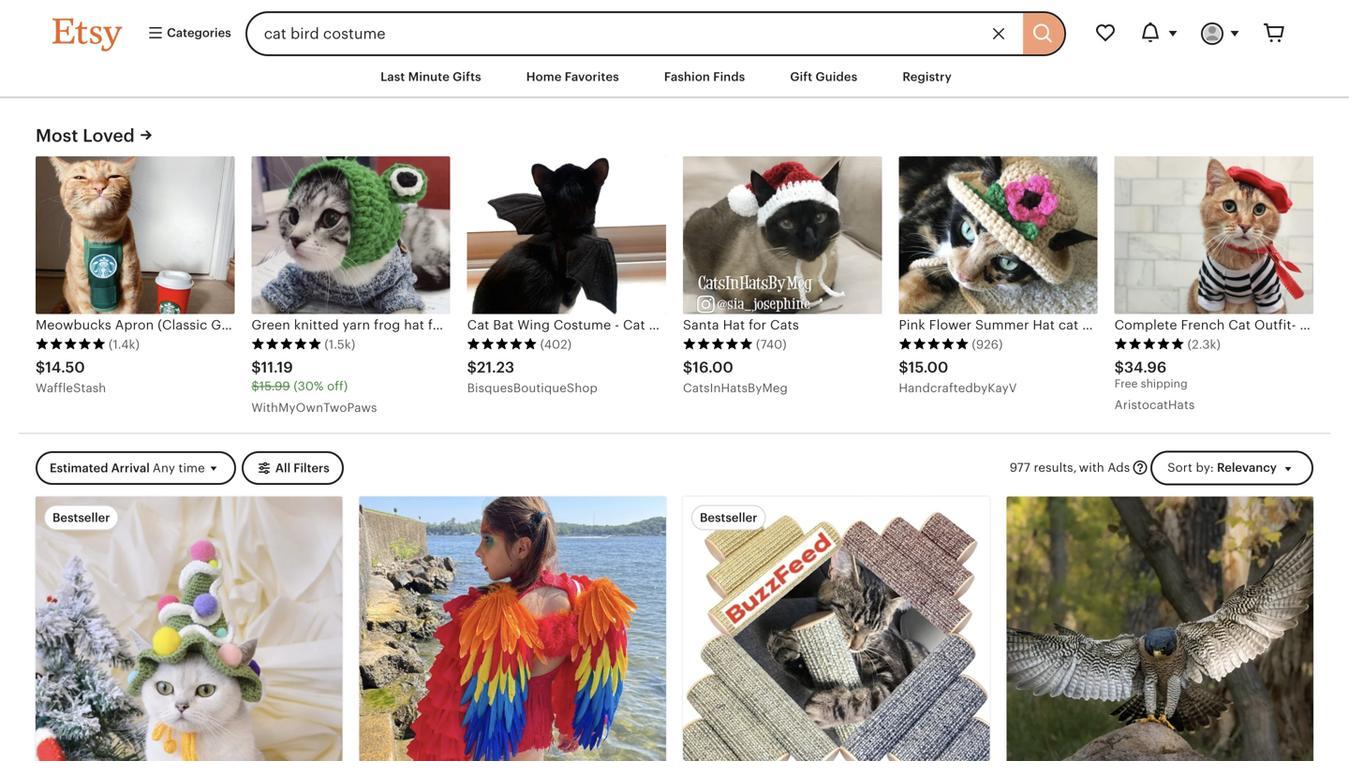 Task type: vqa. For each thing, say whether or not it's contained in the screenshot.
2nd - from right
yes



Task type: locate. For each thing, give the bounding box(es) containing it.
5 out of 5 stars image down meowbucks
[[36, 338, 106, 351]]

$ inside $ 15.00 handcraftedbykayv
[[899, 359, 909, 376]]

(1.5k)
[[325, 338, 355, 352]]

categories
[[164, 26, 231, 40]]

2 bestseller link from the left
[[683, 497, 990, 762]]

meowbucks
[[36, 318, 111, 333]]

$ up 15.99
[[251, 359, 261, 376]]

977 results,
[[1010, 461, 1077, 475]]

1 horizontal spatial product video element
[[1007, 497, 1314, 762]]

5 out of 5 stars image for 11.19
[[251, 338, 322, 351]]

$ up bisquesboutiqueshop
[[467, 359, 477, 376]]

handcraftedbykayv
[[899, 381, 1017, 395]]

3 5 out of 5 stars image from the left
[[467, 338, 538, 351]]

$ left (30%
[[251, 380, 259, 394]]

2 cat from the left
[[623, 318, 645, 333]]

2 5 out of 5 stars image from the left
[[251, 338, 322, 351]]

$ inside the $ 16.00 catsinhatsbymeg
[[683, 359, 693, 376]]

rainbow macaw costume feather wings, tropical bird wings for adults teens children, halloween bird accessory, cosplay feather wings zucker® image
[[359, 497, 666, 762]]

5 out of 5 stars image
[[36, 338, 106, 351], [251, 338, 322, 351], [467, 338, 538, 351], [683, 338, 753, 351], [899, 338, 969, 351], [1115, 338, 1185, 351]]

by:
[[1196, 461, 1214, 475]]

off)
[[327, 380, 348, 394]]

$ up wafflestash
[[36, 359, 45, 376]]

14.50
[[45, 359, 85, 376]]

0 horizontal spatial cat
[[467, 318, 490, 333]]

4 5 out of 5 stars image from the left
[[683, 338, 753, 351]]

11.19
[[261, 359, 293, 376]]

0 horizontal spatial bestseller link
[[36, 497, 342, 762]]

(2.3k)
[[1188, 338, 1221, 352]]

favorites
[[565, 70, 619, 84]]

34.96
[[1124, 359, 1167, 376]]

santa hat for cats
[[683, 318, 799, 333]]

- right "for"
[[770, 318, 775, 333]]

(740)
[[756, 338, 787, 352]]

$ inside $ 14.50 wafflestash
[[36, 359, 45, 376]]

bestseller
[[52, 511, 110, 525], [700, 511, 758, 525]]

cat left bat
[[467, 318, 490, 333]]

product video element for "peregrine falcon" image
[[1007, 497, 1314, 762]]

5 out of 5 stars image for 14.50
[[36, 338, 106, 351]]

all
[[275, 461, 291, 475]]

$ 16.00 catsinhatsbymeg
[[683, 359, 788, 395]]

catsinhatsbymeg
[[683, 381, 788, 395]]

$ inside "$ 34.96 free shipping aristocathats"
[[1115, 359, 1124, 376]]

-
[[615, 318, 619, 333], [770, 318, 775, 333]]

peregrine falcon image
[[1007, 497, 1314, 762]]

green)
[[211, 318, 255, 333]]

None search field
[[245, 11, 1066, 56]]

1 product video element from the left
[[683, 497, 990, 762]]

5 5 out of 5 stars image from the left
[[899, 338, 969, 351]]

green knitted yarn frog hat for cat or samll animal small and medium (cat accessories, small animal accessories, cat gifts yarn, cat hat) image
[[251, 156, 450, 314]]

cat
[[467, 318, 490, 333], [623, 318, 645, 333]]

21.23
[[477, 359, 515, 376]]

product video element
[[683, 497, 990, 762], [1007, 497, 1314, 762]]

1 horizontal spatial bestseller
[[700, 511, 758, 525]]

0 horizontal spatial bestseller
[[52, 511, 110, 525]]

5 out of 5 stars image up the 11.19
[[251, 338, 322, 351]]

all filters
[[275, 461, 330, 475]]

/
[[702, 318, 708, 333]]

5 out of 5 stars image down /
[[683, 338, 753, 351]]

$ for 34.96
[[1115, 359, 1124, 376]]

6 5 out of 5 stars image from the left
[[1115, 338, 1185, 351]]

registry
[[903, 70, 952, 84]]

home favorites
[[526, 70, 619, 84]]

$ up free
[[1115, 359, 1124, 376]]

$ inside $ 21.23 bisquesboutiqueshop
[[467, 359, 477, 376]]

5 out of 5 stars image up 34.96
[[1115, 338, 1185, 351]]

menu bar
[[19, 56, 1331, 99]]

$ down santa
[[683, 359, 693, 376]]

bestseller link
[[36, 497, 342, 762], [683, 497, 990, 762]]

home favorites link
[[512, 60, 633, 94]]

1 horizontal spatial bestseller link
[[683, 497, 990, 762]]

0 horizontal spatial product video element
[[683, 497, 990, 762]]

5 out of 5 stars image up the 15.00
[[899, 338, 969, 351]]

categories banner
[[19, 0, 1331, 56]]

0 horizontal spatial -
[[615, 318, 619, 333]]

categories button
[[133, 17, 240, 51]]

- right costume
[[615, 318, 619, 333]]

1 5 out of 5 stars image from the left
[[36, 338, 106, 351]]

5 out of 5 stars image for 16.00
[[683, 338, 753, 351]]

5 out of 5 stars image for 15.00
[[899, 338, 969, 351]]

filters
[[294, 461, 330, 475]]

apparel
[[649, 318, 699, 333]]

with ads
[[1079, 461, 1130, 475]]

pink flower summer hat cat hats cat costumes cat accessories cat clothing pet supplies pet clothings pet costumes image
[[899, 156, 1098, 314]]

1 horizontal spatial -
[[770, 318, 775, 333]]

$ for 14.50
[[36, 359, 45, 376]]

2 product video element from the left
[[1007, 497, 1314, 762]]

most
[[36, 125, 78, 145]]

guides
[[816, 70, 858, 84]]

wafflestash
[[36, 381, 106, 395]]

time
[[179, 461, 205, 475]]

1 horizontal spatial cat
[[623, 318, 645, 333]]

$
[[36, 359, 45, 376], [251, 359, 261, 376], [467, 359, 477, 376], [683, 359, 693, 376], [899, 359, 909, 376], [1115, 359, 1124, 376], [251, 380, 259, 394]]

fashion finds link
[[650, 60, 759, 94]]

bat
[[493, 318, 514, 333]]

kicker/scratcher toy, with organic catnip, silvervine and valerian root. it's the original scratch, jingle and roll ultimate cat toy. image
[[683, 497, 990, 762]]

$ up handcraftedbykayv
[[899, 359, 909, 376]]

1 - from the left
[[615, 318, 619, 333]]

sort
[[1168, 461, 1193, 475]]

1 bestseller link from the left
[[36, 497, 342, 762]]

with
[[1079, 461, 1105, 475]]

fashion finds
[[664, 70, 745, 84]]

5 out of 5 stars image down bat
[[467, 338, 538, 351]]

$ for 16.00
[[683, 359, 693, 376]]

gift
[[790, 70, 813, 84]]

home
[[526, 70, 562, 84]]

cat left apparel
[[623, 318, 645, 333]]

$ for 15.00
[[899, 359, 909, 376]]

$ 14.50 wafflestash
[[36, 359, 106, 395]]

last minute gifts
[[380, 70, 481, 84]]

16.00
[[693, 359, 734, 376]]



Task type: describe. For each thing, give the bounding box(es) containing it.
$ 21.23 bisquesboutiqueshop
[[467, 359, 598, 395]]

santa
[[683, 318, 719, 333]]

registry link
[[889, 60, 966, 94]]

menu bar containing last minute gifts
[[19, 56, 1331, 99]]

gift guides
[[790, 70, 858, 84]]

wing
[[517, 318, 550, 333]]

(1.4k)
[[109, 338, 140, 352]]

pet
[[778, 318, 799, 333]]

results,
[[1034, 461, 1077, 475]]

minute
[[408, 70, 450, 84]]

cat bat wing costume - cat apparel / clothing - pet
[[467, 318, 799, 333]]

most loved link
[[36, 123, 155, 148]]

apron
[[115, 318, 154, 333]]

$ 15.00 handcraftedbykayv
[[899, 359, 1017, 395]]

last minute gifts link
[[366, 60, 495, 94]]

ads
[[1108, 461, 1130, 475]]

estimated arrival any time
[[50, 461, 205, 475]]

Search for anything text field
[[245, 11, 1020, 56]]

1 cat from the left
[[467, 318, 490, 333]]

(30%
[[294, 380, 324, 394]]

santa hat for cats image
[[683, 156, 882, 314]]

sort by: relevancy
[[1168, 461, 1277, 475]]

cat bat wing costume - cat apparel / clothing - pet image
[[467, 156, 666, 314]]

bisquesboutiqueshop
[[467, 381, 598, 395]]

festive spinning christmas tree pet hat - magical holiday wear for pets! image
[[36, 497, 342, 762]]

all filters button
[[242, 451, 344, 485]]

(classic
[[158, 318, 207, 333]]

(926)
[[972, 338, 1003, 352]]

withmyowntwopaws
[[251, 401, 377, 415]]

shipping
[[1141, 378, 1188, 390]]

last
[[380, 70, 405, 84]]

5 out of 5 stars image for 21.23
[[467, 338, 538, 351]]

15.00
[[909, 359, 949, 376]]

complete french cat outfit- cat beret, ascot and striped shirt pet outfit -- free shipping image
[[1115, 156, 1314, 314]]

977
[[1010, 461, 1031, 475]]

$ for 21.23
[[467, 359, 477, 376]]

aristocathats
[[1115, 398, 1195, 412]]

for
[[749, 318, 767, 333]]

gifts
[[453, 70, 481, 84]]

product video element for kicker/scratcher toy, with organic catnip, silvervine and valerian root. it's the original scratch, jingle and roll ultimate cat toy. 'image'
[[683, 497, 990, 762]]

hat
[[723, 318, 745, 333]]

clothing
[[712, 318, 767, 333]]

loved
[[83, 125, 135, 145]]

most loved
[[36, 125, 135, 145]]

none search field inside the categories banner
[[245, 11, 1066, 56]]

meowbucks apron (classic green)
[[36, 318, 255, 333]]

$ 34.96 free shipping aristocathats
[[1115, 359, 1195, 412]]

any
[[153, 461, 175, 475]]

estimated
[[50, 461, 108, 475]]

costume
[[554, 318, 611, 333]]

1 bestseller from the left
[[52, 511, 110, 525]]

free
[[1115, 378, 1138, 390]]

meowbucks apron (classic green) image
[[36, 156, 235, 314]]

$ 11.19 $ 15.99 (30% off) withmyowntwopaws
[[251, 359, 377, 415]]

$ for 11.19
[[251, 359, 261, 376]]

relevancy
[[1217, 461, 1277, 475]]

finds
[[713, 70, 745, 84]]

2 - from the left
[[770, 318, 775, 333]]

2 bestseller from the left
[[700, 511, 758, 525]]

cats
[[770, 318, 799, 333]]

gift guides link
[[776, 60, 872, 94]]

arrival
[[111, 461, 150, 475]]

fashion
[[664, 70, 710, 84]]

15.99
[[259, 380, 290, 394]]

(402)
[[540, 338, 572, 352]]



